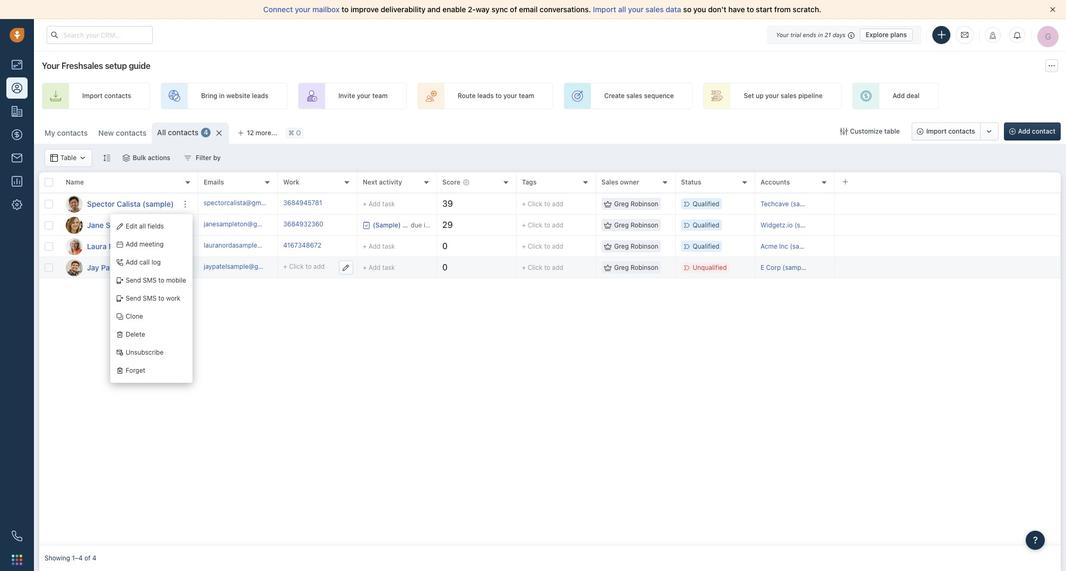 Task type: describe. For each thing, give the bounding box(es) containing it.
greg robinson for widgetz.io (sample)
[[615, 221, 659, 229]]

invite
[[339, 92, 355, 100]]

from
[[775, 5, 791, 14]]

row group containing 39
[[199, 194, 1062, 279]]

ends
[[803, 31, 817, 38]]

jaypatelsample@gmail.com link
[[204, 262, 285, 273]]

create
[[605, 92, 625, 100]]

2 horizontal spatial sales
[[781, 92, 797, 100]]

widgetz.io (sample)
[[761, 221, 822, 229]]

new contacts
[[98, 128, 147, 137]]

row group containing spector calista (sample)
[[39, 194, 199, 279]]

12 more... button
[[232, 126, 283, 141]]

bulk actions button
[[116, 149, 177, 167]]

e corp (sample) link
[[761, 264, 810, 272]]

and
[[428, 5, 441, 14]]

edit
[[126, 223, 137, 231]]

greg for widgetz.io (sample)
[[615, 221, 629, 229]]

your for your trial ends in 21 days
[[777, 31, 789, 38]]

set up your sales pipeline link
[[704, 83, 842, 109]]

clone
[[126, 313, 143, 321]]

3684945781 link
[[283, 198, 322, 210]]

greg robinson for acme inc (sample)
[[615, 243, 659, 251]]

12
[[247, 129, 254, 137]]

spector calista (sample)
[[87, 199, 174, 208]]

qualified for 29
[[693, 221, 720, 229]]

add call log
[[126, 259, 161, 267]]

1 horizontal spatial sales
[[646, 5, 664, 14]]

greg robinson for e corp (sample)
[[615, 264, 659, 272]]

greg for e corp (sample)
[[615, 264, 629, 272]]

fields
[[148, 223, 164, 231]]

3684932360 link
[[283, 220, 324, 231]]

j image for jane sampleton (sample)
[[66, 217, 83, 234]]

qualified for 39
[[693, 200, 720, 208]]

status
[[682, 179, 702, 187]]

l image
[[66, 238, 83, 255]]

grid containing 39
[[39, 171, 1062, 546]]

laura norda (sample)
[[87, 242, 163, 251]]

spectorcalista@gmail.com
[[204, 199, 283, 207]]

12 more...
[[247, 129, 277, 137]]

container_wx8msf4aqz5i3rn1 image for lauranordasample@gmail.com
[[605, 243, 612, 250]]

1 team from the left
[[373, 92, 388, 100]]

scratch.
[[793, 5, 822, 14]]

container_wx8msf4aqz5i3rn1 image for spectorcalista@gmail.com
[[605, 200, 612, 208]]

21
[[825, 31, 832, 38]]

(sample) for jane sampleton (sample)
[[145, 221, 176, 230]]

route leads to your team link
[[418, 83, 554, 109]]

what's new image
[[990, 32, 997, 39]]

jane sampleton (sample)
[[87, 221, 176, 230]]

explore plans link
[[861, 28, 914, 41]]

freshsales
[[61, 61, 103, 71]]

explore
[[866, 31, 889, 38]]

click inside cell
[[289, 263, 304, 271]]

phone element
[[6, 526, 28, 547]]

spectorcalista@gmail.com 3684945781
[[204, 199, 322, 207]]

e
[[761, 264, 765, 272]]

your trial ends in 21 days
[[777, 31, 846, 38]]

add inside add contact 'button'
[[1019, 127, 1031, 135]]

press space to select this row. row containing jay patel (sample)
[[39, 257, 199, 279]]

0 horizontal spatial sales
[[627, 92, 643, 100]]

activity
[[379, 179, 402, 187]]

connect your mailbox to improve deliverability and enable 2-way sync of email conversations. import all your sales data so you don't have to start from scratch.
[[263, 5, 822, 14]]

+ click to add for 4167348672
[[522, 243, 564, 250]]

sync
[[492, 5, 508, 14]]

have
[[729, 5, 746, 14]]

team inside 'link'
[[519, 92, 535, 100]]

press space to select this row. row containing spector calista (sample)
[[39, 194, 199, 215]]

explore plans
[[866, 31, 908, 38]]

actions
[[148, 154, 170, 162]]

next activity
[[363, 179, 402, 187]]

filter by
[[196, 154, 221, 162]]

your freshsales setup guide
[[42, 61, 150, 71]]

deal
[[907, 92, 920, 100]]

improve
[[351, 5, 379, 14]]

acme inc (sample)
[[761, 243, 817, 250]]

more...
[[256, 129, 277, 137]]

your right invite
[[357, 92, 371, 100]]

+ add task for 3684945781
[[363, 200, 395, 208]]

0 horizontal spatial of
[[84, 555, 91, 563]]

cell for acme inc (sample)
[[835, 236, 1062, 257]]

work
[[283, 179, 300, 187]]

new
[[98, 128, 114, 137]]

your left data
[[629, 5, 644, 14]]

container_wx8msf4aqz5i3rn1 image inside 'bulk actions' button
[[123, 154, 130, 162]]

log
[[152, 259, 161, 267]]

add deal
[[893, 92, 920, 100]]

email
[[519, 5, 538, 14]]

techcave (sample)
[[761, 200, 818, 208]]

1 horizontal spatial all
[[619, 5, 627, 14]]

so
[[684, 5, 692, 14]]

contact
[[1033, 127, 1056, 135]]

forget
[[126, 367, 145, 375]]

jaypatelsample@gmail.com
[[204, 263, 285, 271]]

mobile
[[166, 277, 186, 285]]

add contact button
[[1005, 123, 1062, 141]]

leads inside bring in website leads "link"
[[252, 92, 269, 100]]

+ click to add cell
[[278, 257, 358, 278]]

call
[[140, 259, 150, 267]]

+ click to add for 3684945781
[[522, 200, 564, 208]]

accounts
[[761, 179, 791, 187]]

start
[[756, 5, 773, 14]]

your right up
[[766, 92, 780, 100]]

robinson for e corp (sample)
[[631, 264, 659, 272]]

phone image
[[12, 531, 22, 542]]

add for 4167348672
[[552, 243, 564, 250]]

bulk actions
[[133, 154, 170, 162]]

edit all fields
[[126, 223, 164, 231]]

set
[[744, 92, 755, 100]]

name column header
[[61, 173, 199, 194]]

emails
[[204, 179, 224, 187]]

all
[[157, 128, 166, 137]]

jane
[[87, 221, 104, 230]]

4167348672
[[283, 241, 322, 249]]

trial
[[791, 31, 802, 38]]

mailbox
[[313, 5, 340, 14]]

techcave
[[761, 200, 789, 208]]

patel
[[101, 263, 119, 272]]

owner
[[621, 179, 640, 187]]

press space to select this row. row containing 29
[[199, 215, 1062, 236]]

sales owner
[[602, 179, 640, 187]]

send for send sms to mobile
[[126, 277, 141, 285]]

(sample) for spector calista (sample)
[[143, 199, 174, 208]]

spectorcalista@gmail.com link
[[204, 198, 283, 210]]

1 horizontal spatial in
[[819, 31, 824, 38]]

table
[[61, 154, 77, 162]]

spector calista (sample) link
[[87, 199, 174, 209]]

lauranordasample@gmail.com link
[[204, 241, 294, 252]]

add inside cell
[[314, 263, 325, 271]]

leads inside route leads to your team 'link'
[[478, 92, 494, 100]]



Task type: vqa. For each thing, say whether or not it's contained in the screenshot.
'Click' in the + Click to add cell
yes



Task type: locate. For each thing, give the bounding box(es) containing it.
3 qualified from the top
[[693, 243, 720, 251]]

0 vertical spatial 0
[[443, 242, 448, 251]]

unsubscribe
[[126, 349, 164, 357]]

import inside button
[[927, 127, 947, 135]]

your left trial
[[777, 31, 789, 38]]

0 vertical spatial your
[[777, 31, 789, 38]]

import contacts inside button
[[927, 127, 976, 135]]

j image left jane
[[66, 217, 83, 234]]

2 greg robinson from the top
[[615, 221, 659, 229]]

0 for jaypatelsample@gmail.com
[[443, 263, 448, 272]]

leads
[[252, 92, 269, 100], [478, 92, 494, 100]]

website
[[226, 92, 250, 100]]

3684932360
[[283, 220, 324, 228]]

⌘
[[289, 129, 294, 137]]

click
[[528, 200, 543, 208], [528, 221, 543, 229], [528, 243, 543, 250], [289, 263, 304, 271], [528, 264, 543, 272]]

1 horizontal spatial of
[[510, 5, 517, 14]]

(sample) for acme inc (sample)
[[791, 243, 817, 250]]

0 horizontal spatial all
[[139, 223, 146, 231]]

import contacts inside "link"
[[82, 92, 131, 100]]

table button
[[45, 149, 92, 167]]

customize table button
[[834, 123, 907, 141]]

2 cell from the top
[[835, 215, 1062, 236]]

0 for lauranordasample@gmail.com
[[443, 242, 448, 251]]

leads right website
[[252, 92, 269, 100]]

2 vertical spatial task
[[383, 264, 395, 272]]

cell
[[835, 194, 1062, 214], [835, 215, 1062, 236], [835, 236, 1062, 257], [835, 257, 1062, 278]]

task
[[383, 200, 395, 208], [383, 242, 395, 250], [383, 264, 395, 272]]

showing 1–4 of 4
[[45, 555, 96, 563]]

jay patel (sample)
[[87, 263, 152, 272]]

import for the import contacts "link"
[[82, 92, 103, 100]]

sms up send sms to work
[[143, 277, 157, 285]]

press space to select this row. row containing 39
[[199, 194, 1062, 215]]

1 vertical spatial of
[[84, 555, 91, 563]]

container_wx8msf4aqz5i3rn1 image
[[79, 154, 87, 162], [123, 154, 130, 162], [605, 200, 612, 208], [605, 243, 612, 250], [605, 264, 612, 272]]

2 vertical spatial + add task
[[363, 264, 395, 272]]

2 j image from the top
[[66, 259, 83, 276]]

unqualified
[[693, 264, 727, 272]]

1 0 from the top
[[443, 242, 448, 251]]

0 vertical spatial import
[[593, 5, 617, 14]]

sms down send sms to mobile
[[143, 295, 157, 303]]

s image
[[66, 196, 83, 213]]

3 greg from the top
[[615, 243, 629, 251]]

to inside 'link'
[[496, 92, 502, 100]]

0 vertical spatial of
[[510, 5, 517, 14]]

press space to select this row. row containing jane sampleton (sample)
[[39, 215, 199, 236]]

4 cell from the top
[[835, 257, 1062, 278]]

in left 21
[[819, 31, 824, 38]]

connect your mailbox link
[[263, 5, 342, 14]]

add deal link
[[853, 83, 939, 109]]

2 sms from the top
[[143, 295, 157, 303]]

invite your team
[[339, 92, 388, 100]]

tags
[[522, 179, 537, 187]]

1 horizontal spatial team
[[519, 92, 535, 100]]

press space to select this row. row containing laura norda (sample)
[[39, 236, 199, 257]]

container_wx8msf4aqz5i3rn1 image left "table"
[[50, 154, 58, 162]]

import contacts for import contacts button
[[927, 127, 976, 135]]

your for your freshsales setup guide
[[42, 61, 60, 71]]

send for send sms to work
[[126, 295, 141, 303]]

task for 4167348672
[[383, 242, 395, 250]]

all left data
[[619, 5, 627, 14]]

import down your freshsales setup guide
[[82, 92, 103, 100]]

2 horizontal spatial import
[[927, 127, 947, 135]]

1 greg robinson from the top
[[615, 200, 659, 208]]

in inside "link"
[[219, 92, 225, 100]]

in right bring
[[219, 92, 225, 100]]

2 team from the left
[[519, 92, 535, 100]]

0 horizontal spatial team
[[373, 92, 388, 100]]

3 greg robinson from the top
[[615, 243, 659, 251]]

0 horizontal spatial in
[[219, 92, 225, 100]]

1 vertical spatial sms
[[143, 295, 157, 303]]

route leads to your team
[[458, 92, 535, 100]]

of right sync at top left
[[510, 5, 517, 14]]

+ inside cell
[[283, 263, 287, 271]]

(sample) for e corp (sample)
[[783, 264, 810, 272]]

1 vertical spatial qualified
[[693, 221, 720, 229]]

name row
[[39, 173, 199, 194]]

(sample)
[[143, 199, 174, 208], [791, 200, 818, 208], [145, 221, 176, 230], [795, 221, 822, 229], [132, 242, 163, 251], [791, 243, 817, 250], [121, 263, 152, 272], [783, 264, 810, 272]]

robinson for acme inc (sample)
[[631, 243, 659, 251]]

bring in website leads
[[201, 92, 269, 100]]

0 vertical spatial 4
[[204, 129, 208, 137]]

0 vertical spatial sms
[[143, 277, 157, 285]]

0 vertical spatial send
[[126, 277, 141, 285]]

cell for techcave (sample)
[[835, 194, 1062, 214]]

container_wx8msf4aqz5i3rn1 image left "filter"
[[184, 154, 192, 162]]

to inside cell
[[306, 263, 312, 271]]

0 vertical spatial task
[[383, 200, 395, 208]]

send up clone
[[126, 295, 141, 303]]

row group
[[39, 194, 199, 279], [199, 194, 1062, 279]]

add for 3684945781
[[552, 200, 564, 208]]

container_wx8msf4aqz5i3rn1 image
[[841, 128, 848, 135], [50, 154, 58, 162], [184, 154, 192, 162], [363, 222, 370, 229], [605, 222, 612, 229]]

1 vertical spatial task
[[383, 242, 395, 250]]

1–4
[[72, 555, 83, 563]]

route
[[458, 92, 476, 100]]

robinson for widgetz.io (sample)
[[631, 221, 659, 229]]

import contacts group
[[913, 123, 999, 141]]

1 leads from the left
[[252, 92, 269, 100]]

of
[[510, 5, 517, 14], [84, 555, 91, 563]]

(sample) for jay patel (sample)
[[121, 263, 152, 272]]

o
[[296, 129, 301, 137]]

all inside menu
[[139, 223, 146, 231]]

2 greg from the top
[[615, 221, 629, 229]]

1 task from the top
[[383, 200, 395, 208]]

1 horizontal spatial 4
[[204, 129, 208, 137]]

Search your CRM... text field
[[47, 26, 153, 44]]

container_wx8msf4aqz5i3rn1 image for filter by button
[[184, 154, 192, 162]]

sms for mobile
[[143, 277, 157, 285]]

2 qualified from the top
[[693, 221, 720, 229]]

1 horizontal spatial import contacts
[[927, 127, 976, 135]]

4 greg robinson from the top
[[615, 264, 659, 272]]

0 vertical spatial in
[[819, 31, 824, 38]]

2 vertical spatial qualified
[[693, 243, 720, 251]]

(sample) inside "link"
[[143, 199, 174, 208]]

(sample) for laura norda (sample)
[[132, 242, 163, 251]]

+ add task for 4167348672
[[363, 242, 395, 250]]

4 greg from the top
[[615, 264, 629, 272]]

style_myh0__igzzd8unmi image
[[103, 154, 111, 162]]

1 qualified from the top
[[693, 200, 720, 208]]

of right 1–4
[[84, 555, 91, 563]]

+
[[363, 200, 367, 208], [522, 200, 526, 208], [522, 221, 526, 229], [363, 242, 367, 250], [522, 243, 526, 250], [283, 263, 287, 271], [363, 264, 367, 272], [522, 264, 526, 272]]

0 horizontal spatial leads
[[252, 92, 269, 100]]

1 j image from the top
[[66, 217, 83, 234]]

e corp (sample)
[[761, 264, 810, 272]]

3 + add task from the top
[[363, 264, 395, 272]]

1 vertical spatial import
[[82, 92, 103, 100]]

connect
[[263, 5, 293, 14]]

jay
[[87, 263, 99, 272]]

+ add task
[[363, 200, 395, 208], [363, 242, 395, 250], [363, 264, 395, 272]]

j image left jay
[[66, 259, 83, 276]]

freshworks switcher image
[[12, 555, 22, 566]]

container_wx8msf4aqz5i3rn1 image down sales
[[605, 222, 612, 229]]

close image
[[1051, 7, 1056, 12]]

container_wx8msf4aqz5i3rn1 image for customize table button
[[841, 128, 848, 135]]

robinson for techcave (sample)
[[631, 200, 659, 208]]

1 row group from the left
[[39, 194, 199, 279]]

greg for acme inc (sample)
[[615, 243, 629, 251]]

1 cell from the top
[[835, 194, 1062, 214]]

next
[[363, 179, 378, 187]]

leads right route
[[478, 92, 494, 100]]

task for 3684945781
[[383, 200, 395, 208]]

import for import contacts button
[[927, 127, 947, 135]]

0 vertical spatial qualified
[[693, 200, 720, 208]]

menu containing edit all fields
[[110, 214, 193, 383]]

+ click to add inside cell
[[283, 263, 325, 271]]

1 greg from the top
[[615, 200, 629, 208]]

1 vertical spatial 4
[[92, 555, 96, 563]]

add for 3684932360
[[552, 221, 564, 229]]

0 vertical spatial all
[[619, 5, 627, 14]]

container_wx8msf4aqz5i3rn1 image for jaypatelsample@gmail.com
[[605, 264, 612, 272]]

all right edit on the left of page
[[139, 223, 146, 231]]

2-
[[468, 5, 476, 14]]

add
[[893, 92, 906, 100], [1019, 127, 1031, 135], [369, 200, 381, 208], [126, 241, 138, 249], [369, 242, 381, 250], [126, 259, 138, 267], [369, 264, 381, 272]]

0 horizontal spatial import contacts
[[82, 92, 131, 100]]

janesampleton@gmail.com link
[[204, 220, 284, 231]]

1 sms from the top
[[143, 277, 157, 285]]

3 cell from the top
[[835, 236, 1062, 257]]

4 robinson from the top
[[631, 264, 659, 272]]

cell for e corp (sample)
[[835, 257, 1062, 278]]

grid
[[39, 171, 1062, 546]]

0 vertical spatial + add task
[[363, 200, 395, 208]]

1 vertical spatial + add task
[[363, 242, 395, 250]]

1 horizontal spatial import
[[593, 5, 617, 14]]

import inside "link"
[[82, 92, 103, 100]]

press space to select this row. row
[[39, 194, 199, 215], [199, 194, 1062, 215], [39, 215, 199, 236], [199, 215, 1062, 236], [39, 236, 199, 257], [199, 236, 1062, 257], [39, 257, 199, 279], [199, 257, 1062, 279]]

container_wx8msf4aqz5i3rn1 image down next
[[363, 222, 370, 229]]

conversations.
[[540, 5, 591, 14]]

import contacts link
[[42, 83, 150, 109]]

container_wx8msf4aqz5i3rn1 image inside customize table button
[[841, 128, 848, 135]]

widgetz.io
[[761, 221, 793, 229]]

calista
[[117, 199, 141, 208]]

sales
[[602, 179, 619, 187]]

send
[[126, 277, 141, 285], [126, 295, 141, 303]]

container_wx8msf4aqz5i3rn1 image inside table 'dropdown button'
[[79, 154, 87, 162]]

1 vertical spatial 0
[[443, 263, 448, 272]]

greg for techcave (sample)
[[615, 200, 629, 208]]

customize
[[851, 127, 883, 135]]

j image
[[66, 217, 83, 234], [66, 259, 83, 276]]

sales left pipeline in the top right of the page
[[781, 92, 797, 100]]

score
[[443, 179, 461, 187]]

janesampleton@gmail.com 3684932360
[[204, 220, 324, 228]]

3 task from the top
[[383, 264, 395, 272]]

1 vertical spatial send
[[126, 295, 141, 303]]

import
[[593, 5, 617, 14], [82, 92, 103, 100], [927, 127, 947, 135]]

3 robinson from the top
[[631, 243, 659, 251]]

2 row group from the left
[[199, 194, 1062, 279]]

0 vertical spatial j image
[[66, 217, 83, 234]]

4 inside all contacts 4
[[204, 129, 208, 137]]

click for 4167348672
[[528, 243, 543, 250]]

qualified for 0
[[693, 243, 720, 251]]

send down jay patel (sample) link
[[126, 277, 141, 285]]

1 vertical spatial in
[[219, 92, 225, 100]]

4 up filter by
[[204, 129, 208, 137]]

sampleton
[[106, 221, 143, 230]]

send email image
[[962, 30, 969, 39]]

container_wx8msf4aqz5i3rn1 image for table 'dropdown button'
[[50, 154, 58, 162]]

greg robinson for techcave (sample)
[[615, 200, 659, 208]]

sales right create
[[627, 92, 643, 100]]

39
[[443, 199, 453, 209]]

2 task from the top
[[383, 242, 395, 250]]

widgetz.io (sample) link
[[761, 221, 822, 229]]

filter
[[196, 154, 212, 162]]

qualified
[[693, 200, 720, 208], [693, 221, 720, 229], [693, 243, 720, 251]]

contacts inside button
[[949, 127, 976, 135]]

2 robinson from the top
[[631, 221, 659, 229]]

container_wx8msf4aqz5i3rn1 image inside table 'dropdown button'
[[50, 154, 58, 162]]

container_wx8msf4aqz5i3rn1 image left customize
[[841, 128, 848, 135]]

2 leads from the left
[[478, 92, 494, 100]]

1 vertical spatial your
[[42, 61, 60, 71]]

2 send from the top
[[126, 295, 141, 303]]

1 robinson from the top
[[631, 200, 659, 208]]

1 + add task from the top
[[363, 200, 395, 208]]

jay patel (sample) link
[[87, 262, 152, 273]]

filter by button
[[177, 149, 228, 167]]

import contacts
[[82, 92, 131, 100], [927, 127, 976, 135]]

2 + add task from the top
[[363, 242, 395, 250]]

1 horizontal spatial your
[[777, 31, 789, 38]]

your right route
[[504, 92, 518, 100]]

acme inc (sample) link
[[761, 243, 817, 250]]

your inside 'link'
[[504, 92, 518, 100]]

plans
[[891, 31, 908, 38]]

0 vertical spatial import contacts
[[82, 92, 131, 100]]

29
[[443, 220, 453, 230]]

2 vertical spatial import
[[927, 127, 947, 135]]

your left mailbox
[[295, 5, 311, 14]]

click for 3684945781
[[528, 200, 543, 208]]

laura norda (sample) link
[[87, 241, 163, 252]]

1 send from the top
[[126, 277, 141, 285]]

j image for jay patel (sample)
[[66, 259, 83, 276]]

2 0 from the top
[[443, 263, 448, 272]]

0 horizontal spatial your
[[42, 61, 60, 71]]

bulk
[[133, 154, 146, 162]]

1 vertical spatial j image
[[66, 259, 83, 276]]

container_wx8msf4aqz5i3rn1 image inside filter by button
[[184, 154, 192, 162]]

1 vertical spatial import contacts
[[927, 127, 976, 135]]

sales left data
[[646, 5, 664, 14]]

0 horizontal spatial import
[[82, 92, 103, 100]]

cell for widgetz.io (sample)
[[835, 215, 1062, 236]]

meeting
[[140, 241, 164, 249]]

4 right 1–4
[[92, 555, 96, 563]]

inc
[[780, 243, 789, 250]]

import right conversations.
[[593, 5, 617, 14]]

days
[[833, 31, 846, 38]]

0 horizontal spatial 4
[[92, 555, 96, 563]]

contacts inside "link"
[[104, 92, 131, 100]]

+ click to add for 3684932360
[[522, 221, 564, 229]]

guide
[[129, 61, 150, 71]]

import contacts for the import contacts "link"
[[82, 92, 131, 100]]

sms for work
[[143, 295, 157, 303]]

in
[[819, 31, 824, 38], [219, 92, 225, 100]]

table
[[885, 127, 900, 135]]

showing
[[45, 555, 70, 563]]

laura
[[87, 242, 107, 251]]

1 vertical spatial all
[[139, 223, 146, 231]]

add inside add deal link
[[893, 92, 906, 100]]

bring
[[201, 92, 218, 100]]

click for 3684932360
[[528, 221, 543, 229]]

import right table
[[927, 127, 947, 135]]

your left freshsales
[[42, 61, 60, 71]]

acme
[[761, 243, 778, 250]]

menu
[[110, 214, 193, 383]]

1 horizontal spatial leads
[[478, 92, 494, 100]]

create sales sequence
[[605, 92, 674, 100]]

all contacts link
[[157, 127, 199, 138]]



